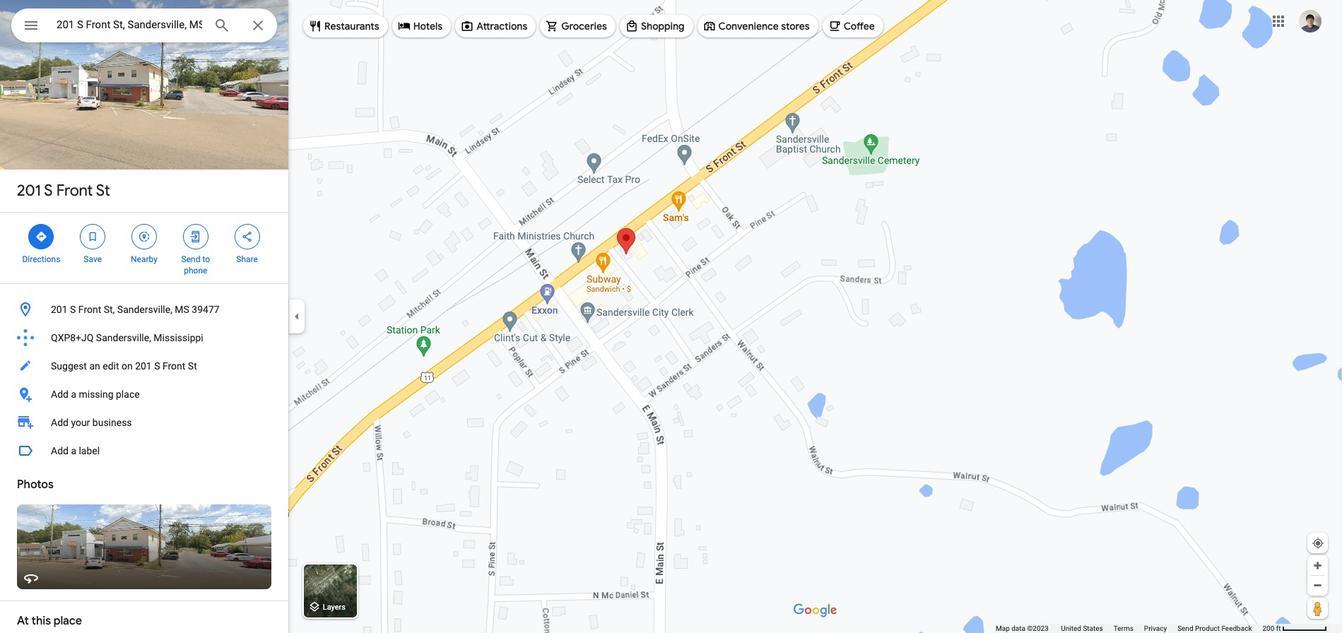 Task type: describe. For each thing, give the bounding box(es) containing it.
convenience stores button
[[698, 9, 819, 43]]

add a label
[[51, 445, 100, 457]]

data
[[1012, 625, 1026, 633]]

actions for 201 s front st region
[[0, 213, 289, 284]]

to
[[203, 255, 210, 264]]

200 ft button
[[1263, 625, 1328, 633]]

send product feedback button
[[1178, 624, 1253, 634]]

hotels button
[[392, 9, 451, 43]]

qxp8+jq sandersville, mississippi button
[[0, 324, 289, 352]]

front inside 'button'
[[163, 361, 186, 372]]

convenience stores
[[719, 20, 810, 33]]

201 inside 'button'
[[135, 361, 152, 372]]

place inside add a missing place 'button'
[[116, 389, 140, 400]]

label
[[79, 445, 100, 457]]

add a label button
[[0, 437, 289, 465]]

google account: nolan park  
(nolan.park@adept.ai) image
[[1300, 10, 1322, 32]]

add for add a label
[[51, 445, 69, 457]]

hotels
[[413, 20, 443, 33]]

attractions button
[[455, 9, 536, 43]]

shopping
[[641, 20, 685, 33]]

directions
[[22, 255, 60, 264]]

ft
[[1277, 625, 1282, 633]]

terms button
[[1114, 624, 1134, 634]]

200
[[1263, 625, 1275, 633]]


[[189, 229, 202, 245]]

add a missing place button
[[0, 380, 289, 409]]

a for missing
[[71, 389, 76, 400]]

suggest an edit on 201 s front st button
[[0, 352, 289, 380]]

attractions
[[477, 20, 528, 33]]

missing
[[79, 389, 114, 400]]

201 for 201 s front st, sandersville, ms 39477
[[51, 304, 68, 315]]

coffee button
[[823, 9, 884, 43]]

at this place
[[17, 614, 82, 629]]

a for label
[[71, 445, 76, 457]]

business
[[93, 417, 132, 429]]


[[138, 229, 151, 245]]

share
[[236, 255, 258, 264]]

qxp8+jq sandersville, mississippi
[[51, 332, 203, 344]]


[[23, 16, 40, 35]]

zoom in image
[[1313, 561, 1324, 571]]

show your location image
[[1312, 537, 1325, 550]]

1 vertical spatial place
[[54, 614, 82, 629]]



Task type: locate. For each thing, give the bounding box(es) containing it.
s for 201 s front st
[[44, 181, 53, 201]]

send for send to phone
[[181, 255, 200, 264]]

front for st,
[[78, 304, 101, 315]]

a inside button
[[71, 445, 76, 457]]

coffee
[[844, 20, 875, 33]]

0 vertical spatial st
[[96, 181, 110, 201]]

0 horizontal spatial st
[[96, 181, 110, 201]]

2 vertical spatial front
[[163, 361, 186, 372]]

stores
[[781, 20, 810, 33]]

united states
[[1062, 625, 1104, 633]]

201 up 
[[17, 181, 41, 201]]

send product feedback
[[1178, 625, 1253, 633]]

groceries button
[[540, 9, 616, 43]]

groceries
[[562, 20, 607, 33]]

2 horizontal spatial 201
[[135, 361, 152, 372]]

0 horizontal spatial 201
[[17, 181, 41, 201]]

2 vertical spatial add
[[51, 445, 69, 457]]

front up  on the left of page
[[56, 181, 93, 201]]

None field
[[57, 16, 202, 33]]

suggest
[[51, 361, 87, 372]]

product
[[1196, 625, 1220, 633]]

1 vertical spatial 201
[[51, 304, 68, 315]]

a left missing
[[71, 389, 76, 400]]

zoom out image
[[1313, 581, 1324, 591]]

place
[[116, 389, 140, 400], [54, 614, 82, 629]]

1 vertical spatial front
[[78, 304, 101, 315]]

s up 
[[44, 181, 53, 201]]

1 vertical spatial send
[[1178, 625, 1194, 633]]

1 vertical spatial sandersville,
[[96, 332, 151, 344]]

a
[[71, 389, 76, 400], [71, 445, 76, 457]]

0 vertical spatial send
[[181, 255, 200, 264]]

0 vertical spatial front
[[56, 181, 93, 201]]

add inside 'button'
[[51, 389, 69, 400]]

feedback
[[1222, 625, 1253, 633]]

qxp8+jq
[[51, 332, 94, 344]]

39477
[[192, 304, 220, 315]]

sandersville, inside button
[[117, 304, 172, 315]]

st up  on the left of page
[[96, 181, 110, 201]]

at
[[17, 614, 29, 629]]

201 s front st, sandersville, ms 39477
[[51, 304, 220, 315]]

 search field
[[11, 8, 277, 45]]

s right on
[[154, 361, 160, 372]]

1 a from the top
[[71, 389, 76, 400]]

terms
[[1114, 625, 1134, 633]]

200 ft
[[1263, 625, 1282, 633]]

footer containing map data ©2023
[[996, 624, 1263, 634]]

footer
[[996, 624, 1263, 634]]

suggest an edit on 201 s front st
[[51, 361, 197, 372]]

phone
[[184, 266, 207, 276]]

sandersville,
[[117, 304, 172, 315], [96, 332, 151, 344]]

201 up qxp8+jq
[[51, 304, 68, 315]]


[[86, 229, 99, 245]]

s for 201 s front st, sandersville, ms 39477
[[70, 304, 76, 315]]

add your business
[[51, 417, 132, 429]]

st inside 'button'
[[188, 361, 197, 372]]

shopping button
[[620, 9, 693, 43]]

front left st, on the top left of the page
[[78, 304, 101, 315]]

s
[[44, 181, 53, 201], [70, 304, 76, 315], [154, 361, 160, 372]]

united states button
[[1062, 624, 1104, 634]]

place down on
[[116, 389, 140, 400]]

send
[[181, 255, 200, 264], [1178, 625, 1194, 633]]

restaurants button
[[303, 9, 388, 43]]

front inside button
[[78, 304, 101, 315]]

st down mississippi
[[188, 361, 197, 372]]

front for st
[[56, 181, 93, 201]]

201 s front st main content
[[0, 0, 289, 634]]

1 vertical spatial a
[[71, 445, 76, 457]]

united
[[1062, 625, 1082, 633]]

0 vertical spatial a
[[71, 389, 76, 400]]

map data ©2023
[[996, 625, 1051, 633]]

sandersville, up 'qxp8+jq sandersville, mississippi' button on the bottom
[[117, 304, 172, 315]]

2 vertical spatial 201
[[135, 361, 152, 372]]

2 horizontal spatial s
[[154, 361, 160, 372]]

privacy button
[[1145, 624, 1168, 634]]

add for add your business
[[51, 417, 69, 429]]

a left label
[[71, 445, 76, 457]]

s inside 'button'
[[154, 361, 160, 372]]

send inside send to phone
[[181, 255, 200, 264]]

201 right on
[[135, 361, 152, 372]]

1 add from the top
[[51, 389, 69, 400]]

2 add from the top
[[51, 417, 69, 429]]

add left 'your'
[[51, 417, 69, 429]]

convenience
[[719, 20, 779, 33]]

your
[[71, 417, 90, 429]]

1 horizontal spatial send
[[1178, 625, 1194, 633]]

place right this
[[54, 614, 82, 629]]

st,
[[104, 304, 115, 315]]

show street view coverage image
[[1308, 598, 1329, 619]]

states
[[1084, 625, 1104, 633]]

photos
[[17, 478, 54, 492]]

send up phone
[[181, 255, 200, 264]]

on
[[122, 361, 133, 372]]

restaurants
[[325, 20, 379, 33]]

front down mississippi
[[163, 361, 186, 372]]

st
[[96, 181, 110, 201], [188, 361, 197, 372]]

add a missing place
[[51, 389, 140, 400]]

s up qxp8+jq
[[70, 304, 76, 315]]

nearby
[[131, 255, 158, 264]]

mississippi
[[154, 332, 203, 344]]

a inside 'button'
[[71, 389, 76, 400]]

send for send product feedback
[[1178, 625, 1194, 633]]

 button
[[11, 8, 51, 45]]


[[35, 229, 48, 245]]

add down suggest
[[51, 389, 69, 400]]

add left label
[[51, 445, 69, 457]]

save
[[84, 255, 102, 264]]

201 s front st, sandersville, ms 39477 button
[[0, 296, 289, 324]]

0 horizontal spatial send
[[181, 255, 200, 264]]

1 vertical spatial st
[[188, 361, 197, 372]]

0 vertical spatial sandersville,
[[117, 304, 172, 315]]


[[241, 229, 254, 245]]

201 s front st
[[17, 181, 110, 201]]

0 horizontal spatial place
[[54, 614, 82, 629]]

edit
[[103, 361, 119, 372]]

201 for 201 s front st
[[17, 181, 41, 201]]

1 horizontal spatial 201
[[51, 304, 68, 315]]

none field inside 201 s front st, sandersville, ms 39477 field
[[57, 16, 202, 33]]

2 a from the top
[[71, 445, 76, 457]]

layers
[[323, 603, 346, 613]]

sandersville, up suggest an edit on 201 s front st
[[96, 332, 151, 344]]

collapse side panel image
[[289, 309, 305, 325]]

201
[[17, 181, 41, 201], [51, 304, 68, 315], [135, 361, 152, 372]]

2 vertical spatial s
[[154, 361, 160, 372]]

201 S Front St, Sandersville, MS 39477 field
[[11, 8, 277, 42]]

add inside button
[[51, 445, 69, 457]]

s inside button
[[70, 304, 76, 315]]

sandersville, inside button
[[96, 332, 151, 344]]

1 horizontal spatial st
[[188, 361, 197, 372]]

footer inside google maps element
[[996, 624, 1263, 634]]

privacy
[[1145, 625, 1168, 633]]

201 inside button
[[51, 304, 68, 315]]

an
[[89, 361, 100, 372]]

add your business link
[[0, 409, 289, 437]]

1 horizontal spatial s
[[70, 304, 76, 315]]

0 vertical spatial s
[[44, 181, 53, 201]]

©2023
[[1028, 625, 1049, 633]]

send to phone
[[181, 255, 210, 276]]

1 vertical spatial add
[[51, 417, 69, 429]]

0 vertical spatial 201
[[17, 181, 41, 201]]

front
[[56, 181, 93, 201], [78, 304, 101, 315], [163, 361, 186, 372]]

1 vertical spatial s
[[70, 304, 76, 315]]

ms
[[175, 304, 189, 315]]

0 vertical spatial add
[[51, 389, 69, 400]]

0 vertical spatial place
[[116, 389, 140, 400]]

map
[[996, 625, 1010, 633]]

0 horizontal spatial s
[[44, 181, 53, 201]]

3 add from the top
[[51, 445, 69, 457]]

send inside button
[[1178, 625, 1194, 633]]

this
[[32, 614, 51, 629]]

google maps element
[[0, 0, 1343, 634]]

add for add a missing place
[[51, 389, 69, 400]]

1 horizontal spatial place
[[116, 389, 140, 400]]

send left product
[[1178, 625, 1194, 633]]

add
[[51, 389, 69, 400], [51, 417, 69, 429], [51, 445, 69, 457]]



Task type: vqa. For each thing, say whether or not it's contained in the screenshot.
$78
no



